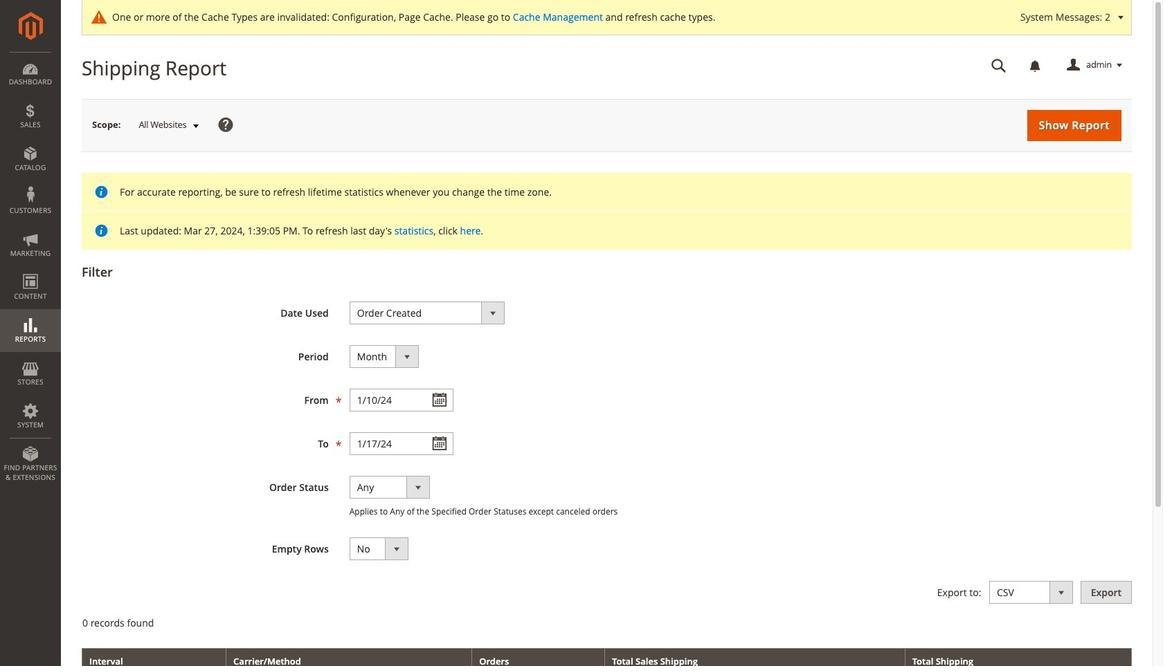 Task type: locate. For each thing, give the bounding box(es) containing it.
menu bar
[[0, 52, 61, 490]]

magento admin panel image
[[18, 12, 43, 40]]

None text field
[[982, 53, 1017, 78], [350, 389, 453, 412], [982, 53, 1017, 78], [350, 389, 453, 412]]

None text field
[[350, 433, 453, 456]]



